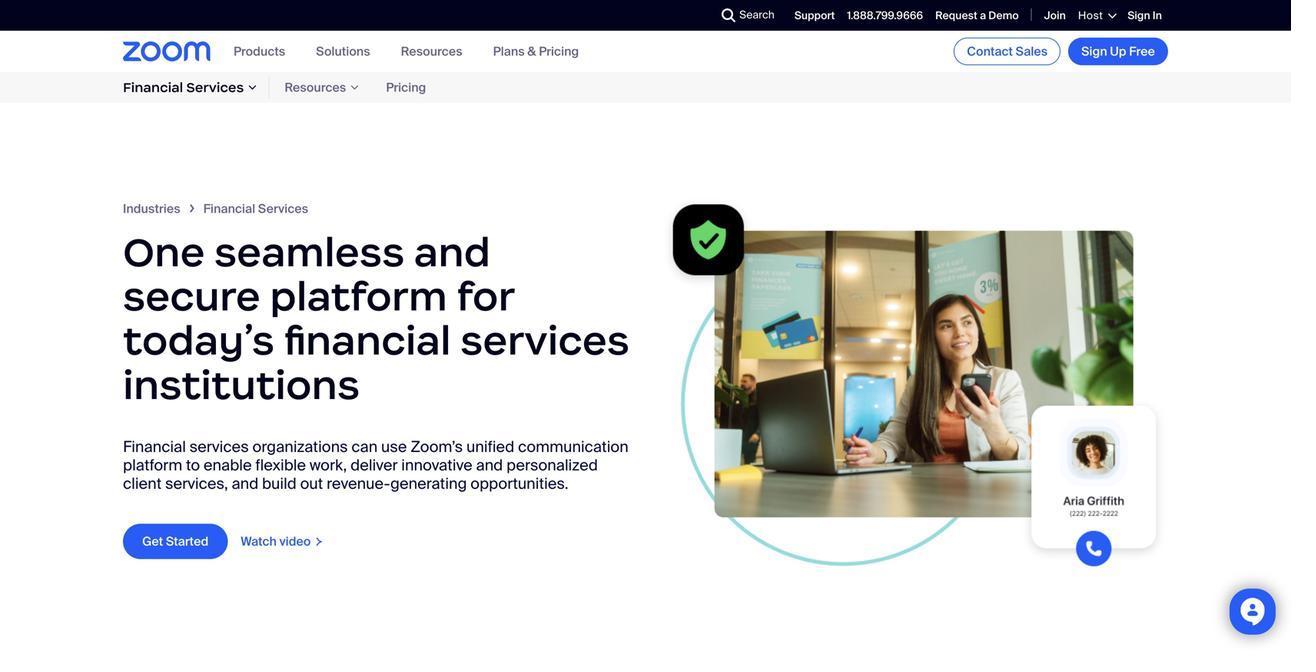 Task type: vqa. For each thing, say whether or not it's contained in the screenshot.
the leftmost Resources
yes



Task type: describe. For each thing, give the bounding box(es) containing it.
financial for financial services dropdown button
[[123, 79, 183, 96]]

free
[[1129, 43, 1155, 60]]

sales
[[1016, 43, 1048, 60]]

financial
[[284, 316, 451, 366]]

products
[[234, 43, 285, 59]]

services for financial services 'link'
[[258, 201, 308, 217]]

solutions
[[316, 43, 370, 59]]

1 vertical spatial pricing
[[386, 79, 426, 96]]

deliver
[[351, 456, 398, 476]]

support link
[[795, 8, 835, 23]]

financial services for financial services dropdown button
[[123, 79, 244, 96]]

for
[[457, 272, 514, 322]]

contact sales link
[[954, 38, 1061, 65]]

innovative
[[401, 456, 472, 476]]

pricing link
[[371, 76, 441, 99]]

opportunities.
[[471, 474, 569, 494]]

out
[[300, 474, 323, 494]]

seamless
[[214, 227, 405, 278]]

financial services organizations can use zoom's unified communication platform to enable flexible work, deliver innovative and personalized client services, and build out revenue-generating opportunities.
[[123, 438, 629, 494]]

use
[[381, 438, 407, 457]]

get started link
[[123, 524, 228, 560]]

financial inside financial services organizations can use zoom's unified communication platform to enable flexible work, deliver innovative and personalized client services, and build out revenue-generating opportunities.
[[123, 438, 186, 457]]

industries link
[[123, 201, 203, 217]]

host
[[1078, 8, 1103, 23]]

request
[[935, 8, 978, 23]]

join link
[[1044, 8, 1066, 23]]

to
[[186, 456, 200, 476]]

&
[[528, 43, 536, 59]]

request a demo link
[[935, 8, 1019, 23]]

plans & pricing link
[[493, 43, 579, 59]]

revenue-
[[327, 474, 390, 494]]

services for financial services dropdown button
[[186, 79, 244, 96]]

host button
[[1078, 8, 1115, 23]]

contact sales
[[967, 43, 1048, 60]]

financial services button
[[123, 76, 269, 99]]

generating
[[390, 474, 467, 494]]

0 vertical spatial resources
[[401, 43, 462, 59]]

search
[[739, 8, 775, 22]]

today's
[[123, 316, 274, 366]]

video
[[279, 534, 311, 550]]

one seamless and secure platform for today's financial services institutions main content
[[0, 103, 1291, 651]]

work,
[[310, 456, 347, 476]]

sign up free link
[[1068, 38, 1168, 65]]

one seamless and secure platform for today's financial services institutions
[[123, 227, 630, 411]]

solutions button
[[316, 43, 370, 59]]

sign for sign up free
[[1081, 43, 1107, 60]]

industries
[[123, 201, 180, 217]]

financial services link
[[203, 201, 308, 217]]

financial services for financial services 'link'
[[203, 201, 308, 217]]

watch
[[241, 534, 277, 550]]

flexible
[[255, 456, 306, 476]]



Task type: locate. For each thing, give the bounding box(es) containing it.
plans & pricing
[[493, 43, 579, 59]]

0 vertical spatial services
[[186, 79, 244, 96]]

watch video link
[[240, 534, 324, 550]]

personalized
[[507, 456, 598, 476]]

1 horizontal spatial resources button
[[401, 43, 462, 59]]

0 vertical spatial resources button
[[401, 43, 462, 59]]

sign for sign in
[[1128, 8, 1150, 23]]

get started
[[142, 534, 209, 550]]

products button
[[234, 43, 285, 59]]

0 vertical spatial pricing
[[539, 43, 579, 59]]

resources up pricing link
[[401, 43, 462, 59]]

financial for financial services 'link'
[[203, 201, 255, 217]]

services inside main content
[[258, 201, 308, 217]]

enable
[[204, 456, 252, 476]]

platform inside 'one seamless and secure platform for today's financial services institutions'
[[270, 272, 447, 322]]

services up seamless
[[258, 201, 308, 217]]

0 horizontal spatial services
[[190, 438, 249, 457]]

institutions
[[123, 360, 360, 411]]

sign left up
[[1081, 43, 1107, 60]]

0 horizontal spatial resources
[[285, 79, 346, 96]]

0 horizontal spatial resources button
[[269, 76, 371, 99]]

services down products "dropdown button"
[[186, 79, 244, 96]]

1 vertical spatial sign
[[1081, 43, 1107, 60]]

a
[[980, 8, 986, 23]]

zoom's
[[411, 438, 463, 457]]

join
[[1044, 8, 1066, 23]]

in
[[1153, 8, 1162, 23]]

1 horizontal spatial pricing
[[539, 43, 579, 59]]

up
[[1110, 43, 1126, 60]]

financial services inside main content
[[203, 201, 308, 217]]

organizations
[[252, 438, 348, 457]]

pricing
[[539, 43, 579, 59], [386, 79, 426, 96]]

financial services down the zoom logo
[[123, 79, 244, 96]]

services inside financial services organizations can use zoom's unified communication platform to enable flexible work, deliver innovative and personalized client services, and build out revenue-generating opportunities.
[[190, 438, 249, 457]]

platform
[[270, 272, 447, 322], [123, 456, 182, 476]]

communication
[[518, 438, 629, 457]]

1 horizontal spatial platform
[[270, 272, 447, 322]]

services inside 'one seamless and secure platform for today's financial services institutions'
[[460, 316, 630, 366]]

zoom logo image
[[123, 42, 211, 61]]

female working on a computer image
[[661, 196, 1168, 567]]

search image
[[722, 8, 736, 22], [722, 8, 736, 22]]

financial
[[123, 79, 183, 96], [203, 201, 255, 217], [123, 438, 186, 457]]

0 vertical spatial financial
[[123, 79, 183, 96]]

can
[[352, 438, 378, 457]]

demo
[[989, 8, 1019, 23]]

sign
[[1128, 8, 1150, 23], [1081, 43, 1107, 60]]

0 horizontal spatial services
[[186, 79, 244, 96]]

1 vertical spatial resources
[[285, 79, 346, 96]]

support
[[795, 8, 835, 23]]

client
[[123, 474, 162, 494]]

1 vertical spatial financial services
[[203, 201, 308, 217]]

0 vertical spatial platform
[[270, 272, 447, 322]]

request a demo
[[935, 8, 1019, 23]]

resources button down solutions popup button
[[269, 76, 371, 99]]

1 horizontal spatial services
[[460, 316, 630, 366]]

sign in link
[[1128, 8, 1162, 23]]

0 horizontal spatial sign
[[1081, 43, 1107, 60]]

1 vertical spatial financial
[[203, 201, 255, 217]]

plans
[[493, 43, 525, 59]]

1 horizontal spatial sign
[[1128, 8, 1150, 23]]

resources
[[401, 43, 462, 59], [285, 79, 346, 96]]

one
[[123, 227, 205, 278]]

financial services up seamless
[[203, 201, 308, 217]]

services,
[[165, 474, 228, 494]]

2 vertical spatial financial
[[123, 438, 186, 457]]

financial services
[[123, 79, 244, 96], [203, 201, 308, 217]]

1 vertical spatial resources button
[[269, 76, 371, 99]]

platform inside financial services organizations can use zoom's unified communication platform to enable flexible work, deliver innovative and personalized client services, and build out revenue-generating opportunities.
[[123, 456, 182, 476]]

0 horizontal spatial pricing
[[386, 79, 426, 96]]

resources button up pricing link
[[401, 43, 462, 59]]

secure
[[123, 272, 260, 322]]

0 horizontal spatial platform
[[123, 456, 182, 476]]

unified
[[466, 438, 514, 457]]

1 horizontal spatial services
[[258, 201, 308, 217]]

sign in
[[1128, 8, 1162, 23]]

resources down solutions popup button
[[285, 79, 346, 96]]

resources button
[[401, 43, 462, 59], [269, 76, 371, 99]]

0 vertical spatial financial services
[[123, 79, 244, 96]]

financial inside dropdown button
[[123, 79, 183, 96]]

1 vertical spatial services
[[190, 438, 249, 457]]

1.888.799.9666
[[847, 8, 923, 23]]

build
[[262, 474, 297, 494]]

1.888.799.9666 link
[[847, 8, 923, 23]]

and inside 'one seamless and secure platform for today's financial services institutions'
[[414, 227, 491, 278]]

contact
[[967, 43, 1013, 60]]

1 vertical spatial services
[[258, 201, 308, 217]]

services inside dropdown button
[[186, 79, 244, 96]]

0 vertical spatial services
[[460, 316, 630, 366]]

1 horizontal spatial resources
[[401, 43, 462, 59]]

services
[[460, 316, 630, 366], [190, 438, 249, 457]]

0 vertical spatial sign
[[1128, 8, 1150, 23]]

get
[[142, 534, 163, 550]]

and
[[414, 227, 491, 278], [476, 456, 503, 476], [232, 474, 258, 494]]

sign up free
[[1081, 43, 1155, 60]]

financial services inside dropdown button
[[123, 79, 244, 96]]

watch video
[[241, 534, 311, 550]]

sign left in
[[1128, 8, 1150, 23]]

services
[[186, 79, 244, 96], [258, 201, 308, 217]]

started
[[166, 534, 209, 550]]

1 vertical spatial platform
[[123, 456, 182, 476]]



